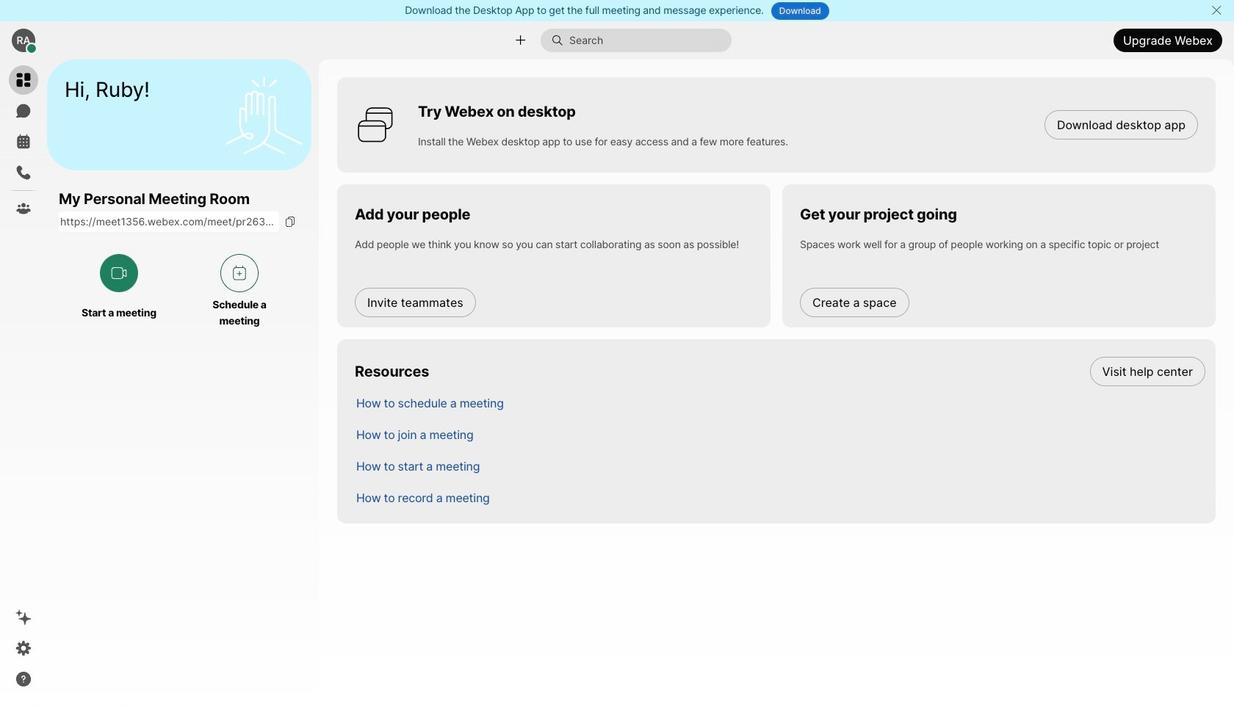 Task type: vqa. For each thing, say whether or not it's contained in the screenshot.
Webex "TAB LIST" at the left top of page
yes



Task type: locate. For each thing, give the bounding box(es) containing it.
2 list item from the top
[[345, 387, 1216, 419]]

1 list item from the top
[[345, 356, 1216, 387]]

None text field
[[59, 212, 279, 232]]

navigation
[[0, 60, 47, 708]]

4 list item from the top
[[345, 451, 1216, 482]]

3 list item from the top
[[345, 419, 1216, 451]]

list item
[[345, 356, 1216, 387], [345, 387, 1216, 419], [345, 419, 1216, 451], [345, 451, 1216, 482], [345, 482, 1216, 514]]

webex tab list
[[9, 65, 38, 223]]



Task type: describe. For each thing, give the bounding box(es) containing it.
5 list item from the top
[[345, 482, 1216, 514]]

cancel_16 image
[[1211, 4, 1223, 16]]

two hands high fiving image
[[220, 71, 308, 159]]



